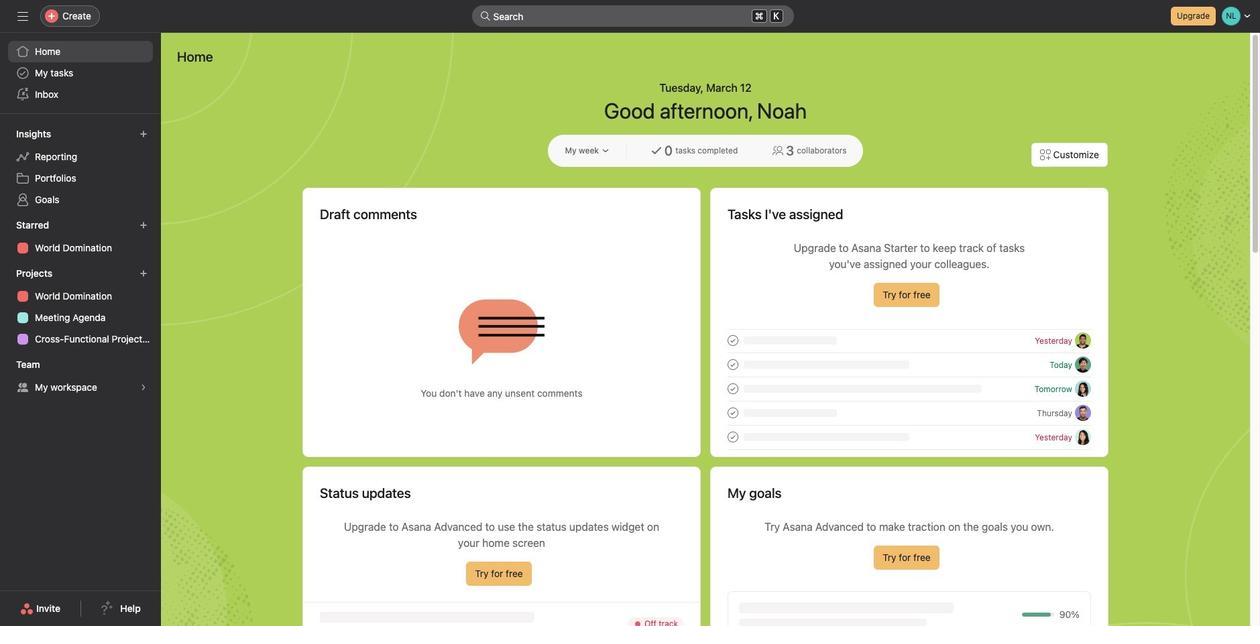 Task type: describe. For each thing, give the bounding box(es) containing it.
new project or portfolio image
[[140, 270, 148, 278]]

starred element
[[0, 213, 161, 262]]

hide sidebar image
[[17, 11, 28, 21]]

add items to starred image
[[140, 221, 148, 229]]



Task type: locate. For each thing, give the bounding box(es) containing it.
Search tasks, projects, and more text field
[[472, 5, 794, 27]]

new insights image
[[140, 130, 148, 138]]

global element
[[0, 33, 161, 113]]

projects element
[[0, 262, 161, 353]]

None field
[[472, 5, 794, 27]]

teams element
[[0, 353, 161, 401]]

prominent image
[[480, 11, 491, 21]]

see details, my workspace image
[[140, 384, 148, 392]]

insights element
[[0, 122, 161, 213]]



Task type: vqa. For each thing, say whether or not it's contained in the screenshot.
the See details, My workspace image at left
yes



